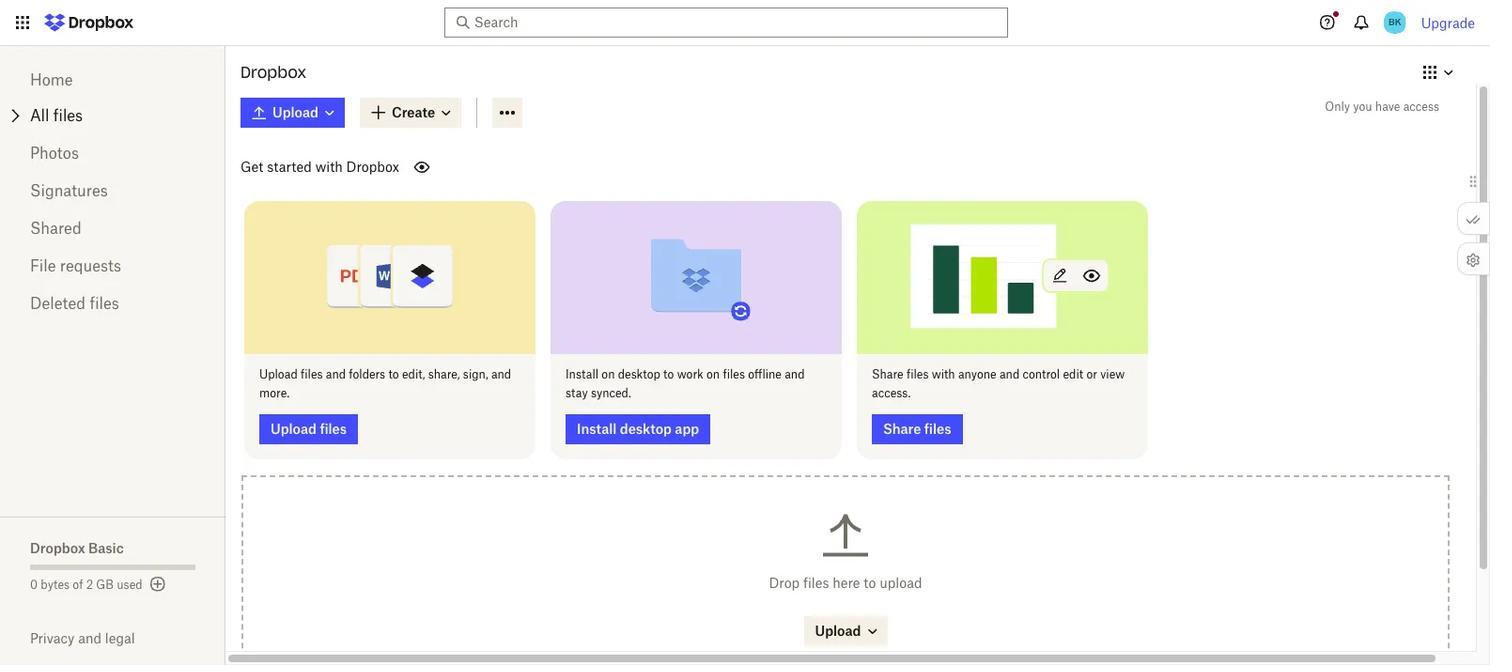 Task type: locate. For each thing, give the bounding box(es) containing it.
dropbox for dropbox basic
[[30, 541, 85, 556]]

1 vertical spatial with
[[932, 367, 956, 381]]

share files
[[884, 421, 952, 437]]

0 vertical spatial share
[[872, 367, 904, 381]]

install for install on desktop to work on files offline and stay synced.
[[566, 367, 599, 381]]

to left work
[[664, 367, 674, 381]]

upload files
[[271, 421, 347, 437]]

1 horizontal spatial to
[[664, 367, 674, 381]]

files for drop files here to upload
[[804, 575, 830, 591]]

install inside button
[[577, 421, 617, 437]]

upgrade link
[[1422, 15, 1476, 31]]

install up the stay
[[566, 367, 599, 381]]

edit,
[[402, 367, 425, 381]]

upload inside popup button
[[273, 104, 319, 120]]

upload inside upload files and folders to edit, share, sign, and more.
[[259, 367, 298, 381]]

dropbox for dropbox
[[241, 63, 307, 82]]

1 horizontal spatial on
[[707, 367, 720, 381]]

share for share files
[[884, 421, 922, 437]]

deleted files
[[30, 294, 119, 313]]

app
[[675, 421, 700, 437]]

dropbox logo - go to the homepage image
[[38, 8, 140, 38]]

2 vertical spatial dropbox
[[30, 541, 85, 556]]

install
[[566, 367, 599, 381], [577, 421, 617, 437]]

work
[[677, 367, 704, 381]]

share up access. at right
[[872, 367, 904, 381]]

and left control
[[1000, 367, 1020, 381]]

1 vertical spatial desktop
[[620, 421, 672, 437]]

2 horizontal spatial to
[[864, 575, 876, 591]]

2 horizontal spatial dropbox
[[346, 159, 399, 175]]

and inside install on desktop to work on files offline and stay synced.
[[785, 367, 805, 381]]

0 vertical spatial install
[[566, 367, 599, 381]]

bk
[[1389, 16, 1402, 28]]

0 bytes of 2 gb used
[[30, 578, 143, 592]]

with inside share files with anyone and control edit or view access.
[[932, 367, 956, 381]]

file requests link
[[30, 247, 196, 285]]

1 vertical spatial install
[[577, 421, 617, 437]]

files inside upload files and folders to edit, share, sign, and more.
[[301, 367, 323, 381]]

desktop inside install on desktop to work on files offline and stay synced.
[[618, 367, 661, 381]]

share inside share files with anyone and control edit or view access.
[[872, 367, 904, 381]]

desktop left app
[[620, 421, 672, 437]]

to for install on desktop to work on files offline and stay synced.
[[664, 367, 674, 381]]

offline
[[748, 367, 782, 381]]

upload files button
[[259, 414, 358, 444]]

here
[[833, 575, 861, 591]]

0 horizontal spatial on
[[602, 367, 615, 381]]

with
[[316, 159, 343, 175], [932, 367, 956, 381]]

to left the edit,
[[389, 367, 399, 381]]

of
[[73, 578, 83, 592]]

share inside button
[[884, 421, 922, 437]]

files left offline
[[723, 367, 745, 381]]

0 horizontal spatial with
[[316, 159, 343, 175]]

access
[[1404, 100, 1440, 114]]

drop files here to upload
[[769, 575, 923, 591]]

with for files
[[932, 367, 956, 381]]

upload up started
[[273, 104, 319, 120]]

files down file requests link
[[90, 294, 119, 313]]

create
[[392, 104, 435, 120]]

anyone
[[959, 367, 997, 381]]

upload
[[273, 104, 319, 120], [259, 367, 298, 381], [271, 421, 317, 437], [815, 623, 862, 639]]

access.
[[872, 386, 911, 400]]

files up 'upload files'
[[301, 367, 323, 381]]

have
[[1376, 100, 1401, 114]]

view
[[1101, 367, 1125, 381]]

upload down 'drop files here to upload'
[[815, 623, 862, 639]]

files inside button
[[320, 421, 347, 437]]

upload up more.
[[259, 367, 298, 381]]

dropbox
[[241, 63, 307, 82], [346, 159, 399, 175], [30, 541, 85, 556]]

file requests
[[30, 257, 121, 275]]

1 on from the left
[[602, 367, 615, 381]]

files inside "link"
[[53, 106, 83, 125]]

on
[[602, 367, 615, 381], [707, 367, 720, 381]]

desktop
[[618, 367, 661, 381], [620, 421, 672, 437]]

on up "synced."
[[602, 367, 615, 381]]

desktop up "synced."
[[618, 367, 661, 381]]

0 vertical spatial with
[[316, 159, 343, 175]]

0 vertical spatial dropbox
[[241, 63, 307, 82]]

only
[[1326, 100, 1351, 114]]

drop
[[769, 575, 800, 591]]

0 vertical spatial desktop
[[618, 367, 661, 381]]

1 horizontal spatial with
[[932, 367, 956, 381]]

on right work
[[707, 367, 720, 381]]

install inside install on desktop to work on files offline and stay synced.
[[566, 367, 599, 381]]

dropbox down "create" popup button
[[346, 159, 399, 175]]

files down share files with anyone and control edit or view access.
[[925, 421, 952, 437]]

upgrade
[[1422, 15, 1476, 31]]

upload down more.
[[271, 421, 317, 437]]

1 vertical spatial share
[[884, 421, 922, 437]]

with left anyone
[[932, 367, 956, 381]]

home
[[30, 71, 73, 89]]

files left 'here'
[[804, 575, 830, 591]]

get started with dropbox
[[241, 159, 399, 175]]

requests
[[60, 257, 121, 275]]

files for share files with anyone and control edit or view access.
[[907, 367, 929, 381]]

to right 'here'
[[864, 575, 876, 591]]

to inside upload files and folders to edit, share, sign, and more.
[[389, 367, 399, 381]]

1 vertical spatial dropbox
[[346, 159, 399, 175]]

shared link
[[30, 210, 196, 247]]

to
[[389, 367, 399, 381], [664, 367, 674, 381], [864, 575, 876, 591]]

and left legal
[[78, 631, 102, 647]]

used
[[117, 578, 143, 592]]

and right offline
[[785, 367, 805, 381]]

dropbox up bytes
[[30, 541, 85, 556]]

get
[[241, 159, 264, 175]]

share down access. at right
[[884, 421, 922, 437]]

files inside button
[[925, 421, 952, 437]]

files for deleted files
[[90, 294, 119, 313]]

Search text field
[[475, 12, 974, 33]]

files right the all
[[53, 106, 83, 125]]

files for upload files
[[320, 421, 347, 437]]

with right started
[[316, 159, 343, 175]]

privacy and legal link
[[30, 631, 226, 647]]

0 horizontal spatial dropbox
[[30, 541, 85, 556]]

upload files and folders to edit, share, sign, and more.
[[259, 367, 512, 400]]

files inside share files with anyone and control edit or view access.
[[907, 367, 929, 381]]

dropbox up upload popup button
[[241, 63, 307, 82]]

and
[[326, 367, 346, 381], [492, 367, 512, 381], [785, 367, 805, 381], [1000, 367, 1020, 381], [78, 631, 102, 647]]

files down upload files and folders to edit, share, sign, and more.
[[320, 421, 347, 437]]

0 horizontal spatial to
[[389, 367, 399, 381]]

1 horizontal spatial dropbox
[[241, 63, 307, 82]]

files
[[53, 106, 83, 125], [90, 294, 119, 313], [301, 367, 323, 381], [723, 367, 745, 381], [907, 367, 929, 381], [320, 421, 347, 437], [925, 421, 952, 437], [804, 575, 830, 591]]

and left folders
[[326, 367, 346, 381]]

files for upload files and folders to edit, share, sign, and more.
[[301, 367, 323, 381]]

share
[[872, 367, 904, 381], [884, 421, 922, 437]]

files up access. at right
[[907, 367, 929, 381]]

install down "synced."
[[577, 421, 617, 437]]

legal
[[105, 631, 135, 647]]

to inside install on desktop to work on files offline and stay synced.
[[664, 367, 674, 381]]



Task type: vqa. For each thing, say whether or not it's contained in the screenshot.
free
no



Task type: describe. For each thing, give the bounding box(es) containing it.
share for share files with anyone and control edit or view access.
[[872, 367, 904, 381]]

synced.
[[591, 386, 632, 400]]

0
[[30, 578, 38, 592]]

get more space image
[[146, 573, 169, 596]]

upload inside dropdown button
[[815, 623, 862, 639]]

privacy and legal
[[30, 631, 135, 647]]

signatures
[[30, 181, 108, 200]]

more.
[[259, 386, 290, 400]]

upload inside button
[[271, 421, 317, 437]]

dropbox basic
[[30, 541, 124, 556]]

shared
[[30, 219, 81, 238]]

bk button
[[1381, 8, 1411, 38]]

2 on from the left
[[707, 367, 720, 381]]

edit
[[1064, 367, 1084, 381]]

share files button
[[872, 414, 963, 444]]

share files with anyone and control edit or view access.
[[872, 367, 1125, 400]]

bytes
[[41, 578, 70, 592]]

share,
[[428, 367, 460, 381]]

with for started
[[316, 159, 343, 175]]

you
[[1354, 100, 1373, 114]]

stay
[[566, 386, 588, 400]]

privacy
[[30, 631, 75, 647]]

sign,
[[463, 367, 488, 381]]

deleted files link
[[30, 285, 196, 322]]

files for all files
[[53, 106, 83, 125]]

control
[[1023, 367, 1061, 381]]

desktop inside button
[[620, 421, 672, 437]]

to for drop files here to upload
[[864, 575, 876, 591]]

install desktop app button
[[566, 414, 711, 444]]

gb
[[96, 578, 114, 592]]

or
[[1087, 367, 1098, 381]]

install for install desktop app
[[577, 421, 617, 437]]

global header element
[[0, 0, 1491, 46]]

and inside share files with anyone and control edit or view access.
[[1000, 367, 1020, 381]]

files inside install on desktop to work on files offline and stay synced.
[[723, 367, 745, 381]]

install on desktop to work on files offline and stay synced.
[[566, 367, 805, 400]]

all
[[30, 106, 49, 125]]

photos link
[[30, 134, 196, 172]]

signatures link
[[30, 172, 196, 210]]

upload
[[880, 575, 923, 591]]

folders
[[349, 367, 386, 381]]

photos
[[30, 144, 79, 163]]

file
[[30, 257, 56, 275]]

all files link
[[30, 101, 226, 131]]

upload button
[[804, 616, 888, 646]]

and right sign,
[[492, 367, 512, 381]]

home link
[[30, 61, 196, 99]]

files for share files
[[925, 421, 952, 437]]

create button
[[360, 98, 462, 128]]

basic
[[88, 541, 124, 556]]

install desktop app
[[577, 421, 700, 437]]

2
[[86, 578, 93, 592]]

all files
[[30, 106, 83, 125]]

upload button
[[241, 98, 345, 128]]

only you have access
[[1326, 100, 1440, 114]]

started
[[267, 159, 312, 175]]

deleted
[[30, 294, 86, 313]]



